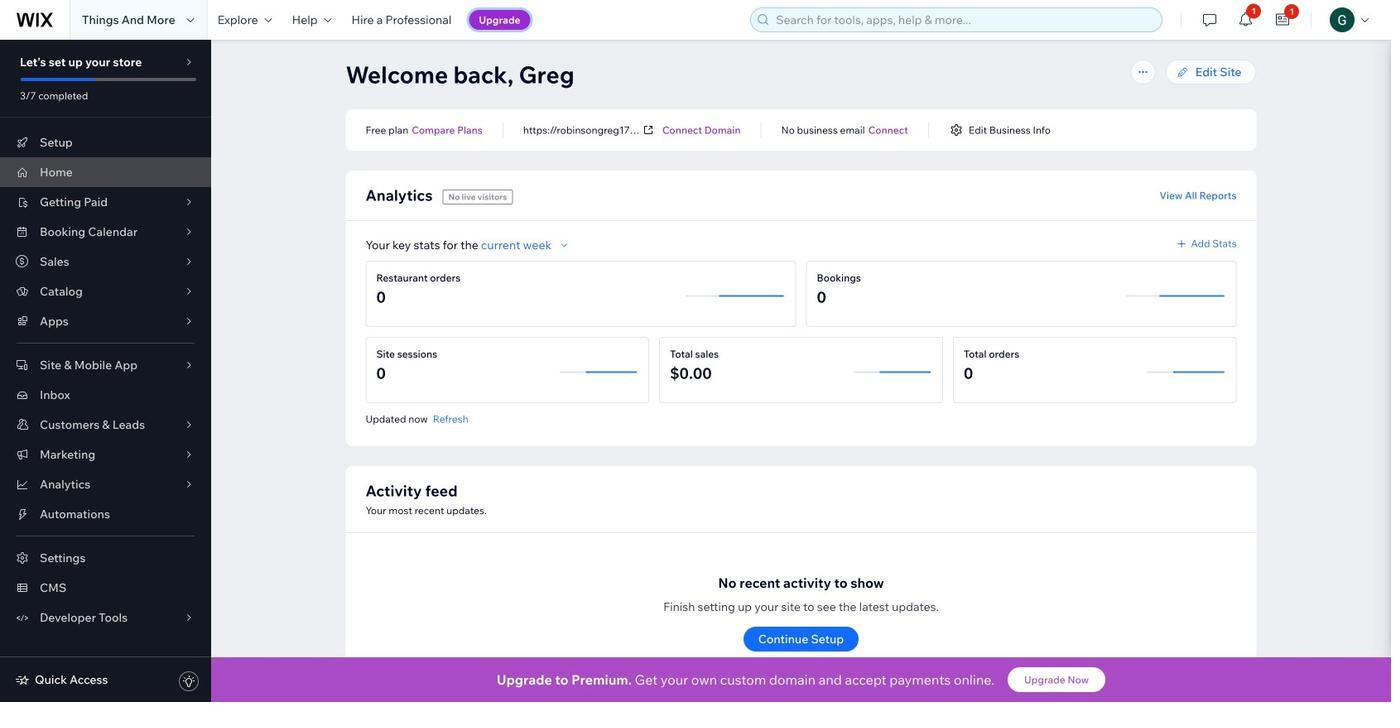 Task type: vqa. For each thing, say whether or not it's contained in the screenshot.
Sidebar element
yes



Task type: locate. For each thing, give the bounding box(es) containing it.
Search for tools, apps, help & more... field
[[772, 8, 1158, 31]]

sidebar element
[[0, 40, 211, 703]]



